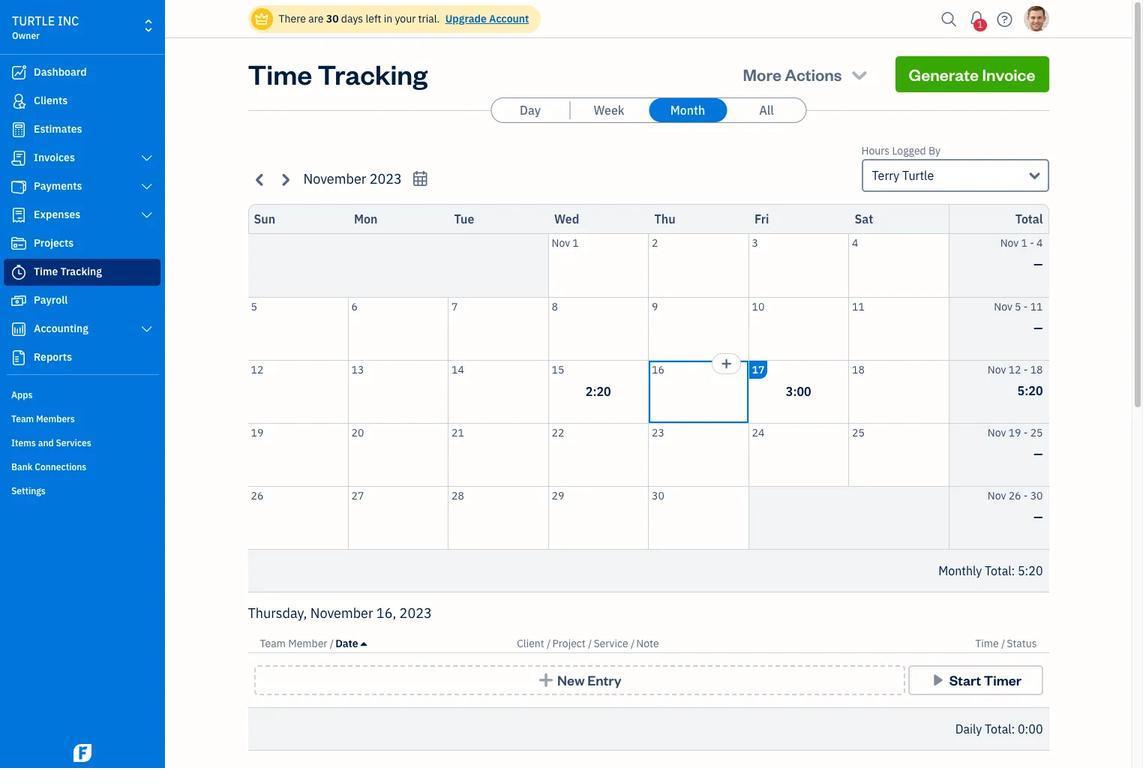 Task type: vqa. For each thing, say whether or not it's contained in the screenshot.
chevron large down image
yes



Task type: locate. For each thing, give the bounding box(es) containing it.
members
[[36, 413, 75, 425]]

2 12 from the left
[[1009, 363, 1021, 376]]

team down apps
[[11, 413, 34, 425]]

18 down the 11 button
[[852, 363, 865, 376]]

30 down nov 19 - 25 —
[[1031, 489, 1043, 502]]

12 down nov 5 - 11 —
[[1009, 363, 1021, 376]]

nov inside nov 1 - 4 —
[[1001, 236, 1019, 250]]

payroll
[[34, 293, 68, 307]]

monthly
[[939, 563, 982, 578]]

1 horizontal spatial 5
[[1015, 300, 1021, 313]]

1 11 from the left
[[852, 300, 865, 313]]

hours
[[862, 144, 890, 158]]

4 / from the left
[[631, 637, 635, 650]]

invoice
[[982, 64, 1036, 85]]

12
[[251, 363, 264, 376], [1009, 363, 1021, 376]]

18 inside nov 12 - 18 5:20
[[1031, 363, 1043, 376]]

chevron large down image up expenses link
[[140, 181, 154, 193]]

are
[[308, 12, 324, 26]]

dashboard link
[[4, 59, 161, 86]]

time left status
[[975, 637, 999, 650]]

4 inside button
[[852, 236, 859, 250]]

nov 12 - 18 5:20
[[988, 363, 1043, 398]]

2023 left choose a date "image"
[[370, 170, 402, 188]]

1 horizontal spatial tracking
[[318, 56, 428, 92]]

: for daily total
[[1012, 722, 1015, 737]]

tracking down projects link
[[60, 265, 102, 278]]

2 4 from the left
[[1037, 236, 1043, 250]]

24
[[752, 426, 765, 439]]

bank connections link
[[4, 455, 161, 478]]

25 down nov 12 - 18 5:20
[[1031, 426, 1043, 439]]

items and services
[[11, 437, 91, 449]]

nov for nov 12 - 18 5:20
[[988, 363, 1006, 376]]

team members
[[11, 413, 75, 425]]

team
[[11, 413, 34, 425], [260, 637, 286, 650]]

nov inside nov 12 - 18 5:20
[[988, 363, 1006, 376]]

in
[[384, 12, 392, 26]]

nov inside nov 19 - 25 —
[[988, 426, 1006, 439]]

time tracking down days
[[248, 56, 428, 92]]

4 button
[[849, 234, 949, 297]]

invoices
[[34, 151, 75, 164]]

there
[[279, 12, 306, 26]]

- inside nov 1 - 4 —
[[1030, 236, 1034, 250]]

0 horizontal spatial 4
[[852, 236, 859, 250]]

bank connections
[[11, 461, 87, 473]]

0 horizontal spatial 11
[[852, 300, 865, 313]]

1 vertical spatial tracking
[[60, 265, 102, 278]]

11
[[852, 300, 865, 313], [1031, 300, 1043, 313]]

0 vertical spatial november
[[303, 170, 366, 188]]

2 horizontal spatial time
[[975, 637, 999, 650]]

2 vertical spatial total
[[985, 722, 1012, 737]]

2023 right 16, in the bottom of the page
[[400, 605, 432, 622]]

start
[[950, 671, 981, 689]]

0 horizontal spatial 25
[[852, 426, 865, 439]]

7
[[452, 300, 458, 313]]

:
[[1012, 563, 1015, 578], [1012, 722, 1015, 737]]

0 vertical spatial total
[[1016, 212, 1043, 227]]

turtle
[[12, 14, 55, 29]]

nov for nov 1 - 4 —
[[1001, 236, 1019, 250]]

november
[[303, 170, 366, 188], [310, 605, 373, 622]]

— up the nov 26 - 30 —
[[1034, 446, 1043, 461]]

12 inside button
[[251, 363, 264, 376]]

- inside the nov 26 - 30 —
[[1024, 489, 1028, 502]]

1 down wed
[[573, 236, 579, 250]]

nov up nov 5 - 11 —
[[1001, 236, 1019, 250]]

expense image
[[10, 208, 28, 223]]

2 18 from the left
[[1031, 363, 1043, 376]]

time tracking down projects link
[[34, 265, 102, 278]]

1 19 from the left
[[251, 426, 264, 439]]

expenses
[[34, 208, 80, 221]]

thursday,
[[248, 605, 307, 622]]

5:20 inside nov 12 - 18 5:20
[[1018, 383, 1043, 398]]

1 vertical spatial total
[[985, 563, 1012, 578]]

invoice image
[[10, 151, 28, 166]]

26 down nov 19 - 25 —
[[1009, 489, 1021, 502]]

time inside main element
[[34, 265, 58, 278]]

-
[[1030, 236, 1034, 250], [1024, 300, 1028, 313], [1024, 363, 1028, 376], [1024, 426, 1028, 439], [1024, 489, 1028, 502]]

team for team members
[[11, 413, 34, 425]]

1 : from the top
[[1012, 563, 1015, 578]]

2 11 from the left
[[1031, 300, 1043, 313]]

november up date
[[310, 605, 373, 622]]

nov down nov 5 - 11 —
[[988, 363, 1006, 376]]

0 horizontal spatial time tracking
[[34, 265, 102, 278]]

2 : from the top
[[1012, 722, 1015, 737]]

0 horizontal spatial tracking
[[60, 265, 102, 278]]

1 — from the top
[[1034, 257, 1043, 272]]

service link
[[594, 637, 631, 650]]

0 horizontal spatial team
[[11, 413, 34, 425]]

more actions
[[743, 64, 842, 85]]

total right the monthly
[[985, 563, 1012, 578]]

24 button
[[749, 424, 849, 486]]

november right next month icon on the left top of page
[[303, 170, 366, 188]]

1 horizontal spatial 25
[[1031, 426, 1043, 439]]

fri
[[755, 212, 769, 227]]

2 button
[[649, 234, 748, 297]]

- inside nov 19 - 25 —
[[1024, 426, 1028, 439]]

/ left date
[[330, 637, 334, 650]]

nov down nov 1 - 4 —
[[994, 300, 1013, 313]]

more
[[743, 64, 782, 85]]

project image
[[10, 236, 28, 251]]

— up nov 5 - 11 —
[[1034, 257, 1043, 272]]

project link
[[552, 637, 588, 650]]

terry
[[872, 168, 900, 183]]

3 — from the top
[[1034, 446, 1043, 461]]

0 horizontal spatial 5
[[251, 300, 257, 313]]

reports
[[34, 350, 72, 364]]

22
[[552, 426, 564, 439]]

- for nov 26 - 30 —
[[1024, 489, 1028, 502]]

2 19 from the left
[[1009, 426, 1021, 439]]

26 button
[[248, 487, 348, 549]]

accounting link
[[4, 316, 161, 343]]

1 vertical spatial time tracking
[[34, 265, 102, 278]]

- inside nov 5 - 11 —
[[1024, 300, 1028, 313]]

11 down nov 1 - 4 —
[[1031, 300, 1043, 313]]

2 — from the top
[[1034, 320, 1043, 335]]

0 vertical spatial time
[[248, 56, 312, 92]]

0 horizontal spatial 12
[[251, 363, 264, 376]]

time tracking
[[248, 56, 428, 92], [34, 265, 102, 278]]

8 button
[[549, 297, 648, 360]]

1 18 from the left
[[852, 363, 865, 376]]

month
[[671, 103, 705, 118]]

— up the monthly total : 5:20
[[1034, 509, 1043, 524]]

client image
[[10, 94, 28, 109]]

5:20
[[1018, 383, 1043, 398], [1018, 563, 1043, 578]]

1 horizontal spatial 19
[[1009, 426, 1021, 439]]

2 vertical spatial time
[[975, 637, 999, 650]]

1 vertical spatial team
[[260, 637, 286, 650]]

chevron large down image down payments link
[[140, 209, 154, 221]]

time down there
[[248, 56, 312, 92]]

nov for nov 5 - 11 —
[[994, 300, 1013, 313]]

25 down 18 button
[[852, 426, 865, 439]]

nov inside nov 5 - 11 —
[[994, 300, 1013, 313]]

— inside nov 5 - 11 —
[[1034, 320, 1043, 335]]

— for nov 5 - 11 —
[[1034, 320, 1043, 335]]

1 horizontal spatial 1
[[978, 19, 983, 30]]

2 5 from the left
[[1015, 300, 1021, 313]]

search image
[[937, 8, 961, 30]]

nov
[[552, 236, 570, 250], [1001, 236, 1019, 250], [994, 300, 1013, 313], [988, 363, 1006, 376], [988, 426, 1006, 439], [988, 489, 1006, 502]]

nov down nov 12 - 18 5:20
[[988, 426, 1006, 439]]

0 vertical spatial team
[[11, 413, 34, 425]]

play image
[[930, 673, 947, 688]]

1 horizontal spatial 11
[[1031, 300, 1043, 313]]

1 4 from the left
[[852, 236, 859, 250]]

4 — from the top
[[1034, 509, 1043, 524]]

14
[[452, 363, 464, 376]]

chevron large down image for invoices
[[140, 152, 154, 164]]

/ right client
[[547, 637, 551, 650]]

1 horizontal spatial 18
[[1031, 363, 1043, 376]]

chevron large down image inside payments link
[[140, 181, 154, 193]]

entry
[[588, 671, 622, 689]]

1 chevron large down image from the top
[[140, 152, 154, 164]]

0 horizontal spatial 1
[[573, 236, 579, 250]]

time / status
[[975, 637, 1037, 650]]

invoices link
[[4, 145, 161, 172]]

chevron large down image up payments link
[[140, 152, 154, 164]]

client
[[517, 637, 544, 650]]

time right timer image
[[34, 265, 58, 278]]

tracking down left
[[318, 56, 428, 92]]

2023
[[370, 170, 402, 188], [400, 605, 432, 622]]

1 horizontal spatial 30
[[652, 489, 665, 502]]

november 2023
[[303, 170, 402, 188]]

0 vertical spatial 2023
[[370, 170, 402, 188]]

1 up nov 5 - 11 —
[[1021, 236, 1028, 250]]

chevrondown image
[[849, 64, 870, 85]]

— inside the nov 26 - 30 —
[[1034, 509, 1043, 524]]

payments link
[[4, 173, 161, 200]]

2 horizontal spatial 30
[[1031, 489, 1043, 502]]

nov down nov 19 - 25 —
[[988, 489, 1006, 502]]

— up nov 12 - 18 5:20
[[1034, 320, 1043, 335]]

3 chevron large down image from the top
[[140, 209, 154, 221]]

bank
[[11, 461, 33, 473]]

1 horizontal spatial 12
[[1009, 363, 1021, 376]]

- inside nov 12 - 18 5:20
[[1024, 363, 1028, 376]]

0 horizontal spatial 18
[[852, 363, 865, 376]]

9
[[652, 300, 658, 313]]

total right daily
[[985, 722, 1012, 737]]

1 5 from the left
[[251, 300, 257, 313]]

all link
[[728, 98, 806, 122]]

0 vertical spatial :
[[1012, 563, 1015, 578]]

chevron large down image
[[140, 152, 154, 164], [140, 181, 154, 193], [140, 209, 154, 221], [140, 323, 154, 335]]

1 26 from the left
[[251, 489, 264, 502]]

19 down nov 12 - 18 5:20
[[1009, 426, 1021, 439]]

— inside nov 19 - 25 —
[[1034, 446, 1043, 461]]

30 right the are
[[326, 12, 339, 26]]

16
[[652, 363, 665, 376]]

1 horizontal spatial 4
[[1037, 236, 1043, 250]]

1 25 from the left
[[852, 426, 865, 439]]

day link
[[491, 98, 569, 122]]

30 down 23 button
[[652, 489, 665, 502]]

more actions button
[[730, 56, 883, 92]]

chevron large down image for payments
[[140, 181, 154, 193]]

your
[[395, 12, 416, 26]]

— for nov 26 - 30 —
[[1034, 509, 1043, 524]]

chevron large down image up reports link at the top left of page
[[140, 323, 154, 335]]

0:00
[[1018, 722, 1043, 737]]

1 12 from the left
[[251, 363, 264, 376]]

29 button
[[549, 487, 648, 549]]

12 button
[[248, 360, 348, 423]]

11 inside button
[[852, 300, 865, 313]]

/ left note link
[[631, 637, 635, 650]]

/ left service
[[588, 637, 592, 650]]

team inside team members link
[[11, 413, 34, 425]]

team down "thursday,"
[[260, 637, 286, 650]]

26 down 19 button
[[251, 489, 264, 502]]

nov inside the nov 26 - 30 —
[[988, 489, 1006, 502]]

/
[[330, 637, 334, 650], [547, 637, 551, 650], [588, 637, 592, 650], [631, 637, 635, 650], [1001, 637, 1006, 650]]

/ left status
[[1001, 637, 1006, 650]]

19 down '12' button at left
[[251, 426, 264, 439]]

0 horizontal spatial 19
[[251, 426, 264, 439]]

5:20 up nov 19 - 25 —
[[1018, 383, 1043, 398]]

18 down nov 5 - 11 —
[[1031, 363, 1043, 376]]

1 vertical spatial time
[[34, 265, 58, 278]]

2 25 from the left
[[1031, 426, 1043, 439]]

1 horizontal spatial team
[[260, 637, 286, 650]]

- for nov 12 - 18 5:20
[[1024, 363, 1028, 376]]

time tracking inside main element
[[34, 265, 102, 278]]

chevron large down image inside invoices "link"
[[140, 152, 154, 164]]

: right the monthly
[[1012, 563, 1015, 578]]

nov down wed
[[552, 236, 570, 250]]

1 horizontal spatial 26
[[1009, 489, 1021, 502]]

logged
[[892, 144, 926, 158]]

team member /
[[260, 637, 334, 650]]

2 horizontal spatial 1
[[1021, 236, 1028, 250]]

tracking
[[318, 56, 428, 92], [60, 265, 102, 278]]

4 chevron large down image from the top
[[140, 323, 154, 335]]

1 vertical spatial :
[[1012, 722, 1015, 737]]

mon
[[354, 212, 378, 227]]

0 horizontal spatial 26
[[251, 489, 264, 502]]

start timer button
[[908, 665, 1043, 695]]

5:20 down the nov 26 - 30 —
[[1018, 563, 1043, 578]]

27
[[351, 489, 364, 502]]

1 left go to help icon
[[978, 19, 983, 30]]

accounting
[[34, 322, 88, 335]]

2 chevron large down image from the top
[[140, 181, 154, 193]]

reports link
[[4, 344, 161, 371]]

total
[[1016, 212, 1043, 227], [985, 563, 1012, 578], [985, 722, 1012, 737]]

nov inside 'nov 1' button
[[552, 236, 570, 250]]

9 button
[[649, 297, 748, 360]]

0 vertical spatial 5:20
[[1018, 383, 1043, 398]]

1 horizontal spatial time tracking
[[248, 56, 428, 92]]

— inside nov 1 - 4 —
[[1034, 257, 1043, 272]]

26
[[251, 489, 264, 502], [1009, 489, 1021, 502]]

status
[[1007, 637, 1037, 650]]

note
[[636, 637, 659, 650]]

: left the 0:00
[[1012, 722, 1015, 737]]

2 26 from the left
[[1009, 489, 1021, 502]]

generate invoice button
[[895, 56, 1049, 92]]

report image
[[10, 350, 28, 365]]

1 inside nov 1 - 4 —
[[1021, 236, 1028, 250]]

12 down 5 button on the top
[[251, 363, 264, 376]]

start timer
[[950, 671, 1022, 689]]

11 down 4 button
[[852, 300, 865, 313]]

nov for nov 1
[[552, 236, 570, 250]]

time
[[248, 56, 312, 92], [34, 265, 58, 278], [975, 637, 999, 650]]

1 for nov 1 - 4 —
[[1021, 236, 1028, 250]]

1 inside 'nov 1' button
[[573, 236, 579, 250]]

27 button
[[348, 487, 448, 549]]

total up nov 1 - 4 —
[[1016, 212, 1043, 227]]

0 horizontal spatial time
[[34, 265, 58, 278]]



Task type: describe. For each thing, give the bounding box(es) containing it.
member
[[288, 637, 327, 650]]

28 button
[[449, 487, 548, 549]]

26 inside the nov 26 - 30 —
[[1009, 489, 1021, 502]]

timer
[[984, 671, 1022, 689]]

time link
[[975, 637, 1001, 650]]

dashboard image
[[10, 65, 28, 80]]

left
[[366, 12, 381, 26]]

payments
[[34, 179, 82, 193]]

— for nov 1 - 4 —
[[1034, 257, 1043, 272]]

dashboard
[[34, 65, 87, 79]]

new
[[557, 671, 585, 689]]

nov for nov 19 - 25 —
[[988, 426, 1006, 439]]

payment image
[[10, 179, 28, 194]]

terry turtle button
[[862, 159, 1049, 192]]

13 button
[[348, 360, 448, 423]]

0 horizontal spatial 30
[[326, 12, 339, 26]]

21 button
[[449, 424, 548, 486]]

11 button
[[849, 297, 949, 360]]

go to help image
[[993, 8, 1017, 30]]

projects
[[34, 236, 74, 250]]

add a time entry image
[[721, 354, 733, 372]]

monthly total : 5:20
[[939, 563, 1043, 578]]

items and services link
[[4, 431, 161, 454]]

19 inside button
[[251, 426, 264, 439]]

- for nov 1 - 4 —
[[1030, 236, 1034, 250]]

1 for nov 1
[[573, 236, 579, 250]]

plus image
[[537, 673, 555, 688]]

1 / from the left
[[330, 637, 334, 650]]

thu
[[655, 212, 676, 227]]

18 inside button
[[852, 363, 865, 376]]

26 inside button
[[251, 489, 264, 502]]

1 vertical spatial 2023
[[400, 605, 432, 622]]

23
[[652, 426, 665, 439]]

apps link
[[4, 383, 161, 406]]

choose a date image
[[412, 170, 429, 188]]

1 horizontal spatial time
[[248, 56, 312, 92]]

day
[[520, 103, 541, 118]]

20
[[351, 426, 364, 439]]

date
[[335, 637, 358, 650]]

5 / from the left
[[1001, 637, 1006, 650]]

client / project / service / note
[[517, 637, 659, 650]]

5 inside nov 5 - 11 —
[[1015, 300, 1021, 313]]

total for daily total
[[985, 722, 1012, 737]]

month link
[[649, 98, 727, 122]]

account
[[489, 12, 529, 26]]

nov for nov 26 - 30 —
[[988, 489, 1006, 502]]

nov 1 button
[[549, 234, 648, 297]]

time tracking link
[[4, 259, 161, 286]]

project
[[552, 637, 586, 650]]

settings link
[[4, 479, 161, 502]]

team for team member /
[[260, 637, 286, 650]]

1 vertical spatial november
[[310, 605, 373, 622]]

actions
[[785, 64, 842, 85]]

5 inside 5 button
[[251, 300, 257, 313]]

10 button
[[749, 297, 849, 360]]

owner
[[12, 30, 40, 41]]

by
[[929, 144, 941, 158]]

all
[[759, 103, 774, 118]]

chart image
[[10, 322, 28, 337]]

30 button
[[649, 487, 748, 549]]

daily total : 0:00
[[956, 722, 1043, 737]]

1 inside the 1 dropdown button
[[978, 19, 983, 30]]

: for monthly total
[[1012, 563, 1015, 578]]

nov 26 - 30 —
[[988, 489, 1043, 524]]

5 button
[[248, 297, 348, 360]]

25 button
[[849, 424, 949, 486]]

nov 19 - 25 —
[[988, 426, 1043, 461]]

previous month image
[[252, 171, 269, 188]]

estimate image
[[10, 122, 28, 137]]

3 / from the left
[[588, 637, 592, 650]]

caretup image
[[361, 638, 367, 650]]

3:00
[[786, 384, 812, 399]]

19 inside nov 19 - 25 —
[[1009, 426, 1021, 439]]

date link
[[335, 637, 367, 650]]

30 inside button
[[652, 489, 665, 502]]

14 button
[[449, 360, 548, 423]]

connections
[[35, 461, 87, 473]]

12 inside nov 12 - 18 5:20
[[1009, 363, 1021, 376]]

crown image
[[254, 11, 270, 27]]

1 vertical spatial 5:20
[[1018, 563, 1043, 578]]

services
[[56, 437, 91, 449]]

0 vertical spatial tracking
[[318, 56, 428, 92]]

25 inside button
[[852, 426, 865, 439]]

inc
[[58, 14, 79, 29]]

— for nov 19 - 25 —
[[1034, 446, 1043, 461]]

turtle
[[903, 168, 934, 183]]

money image
[[10, 293, 28, 308]]

- for nov 19 - 25 —
[[1024, 426, 1028, 439]]

new entry
[[557, 671, 622, 689]]

18 button
[[849, 360, 949, 423]]

11 inside nov 5 - 11 —
[[1031, 300, 1043, 313]]

0 vertical spatial time tracking
[[248, 56, 428, 92]]

4 inside nov 1 - 4 —
[[1037, 236, 1043, 250]]

30 inside the nov 26 - 30 —
[[1031, 489, 1043, 502]]

turtle inc owner
[[12, 14, 79, 41]]

estimates
[[34, 122, 82, 136]]

total for monthly total
[[985, 563, 1012, 578]]

week
[[594, 103, 625, 118]]

thursday, november 16, 2023
[[248, 605, 432, 622]]

- for nov 5 - 11 —
[[1024, 300, 1028, 313]]

2 / from the left
[[547, 637, 551, 650]]

payroll link
[[4, 287, 161, 314]]

freshbooks image
[[71, 744, 95, 762]]

upgrade account link
[[442, 12, 529, 26]]

clients link
[[4, 88, 161, 115]]

10
[[752, 300, 765, 313]]

16 button
[[649, 360, 748, 423]]

6 button
[[348, 297, 448, 360]]

chevron large down image for accounting
[[140, 323, 154, 335]]

there are 30 days left in your trial. upgrade account
[[279, 12, 529, 26]]

19 button
[[248, 424, 348, 486]]

apps
[[11, 389, 33, 401]]

20 button
[[348, 424, 448, 486]]

main element
[[0, 0, 203, 768]]

23 button
[[649, 424, 748, 486]]

7 button
[[449, 297, 548, 360]]

25 inside nov 19 - 25 —
[[1031, 426, 1043, 439]]

timer image
[[10, 265, 28, 280]]

tracking inside main element
[[60, 265, 102, 278]]

days
[[341, 12, 363, 26]]

next month image
[[276, 171, 294, 188]]

chevron large down image for expenses
[[140, 209, 154, 221]]

settings
[[11, 485, 46, 497]]

terry turtle
[[872, 168, 934, 183]]

trial.
[[418, 12, 440, 26]]

projects link
[[4, 230, 161, 257]]



